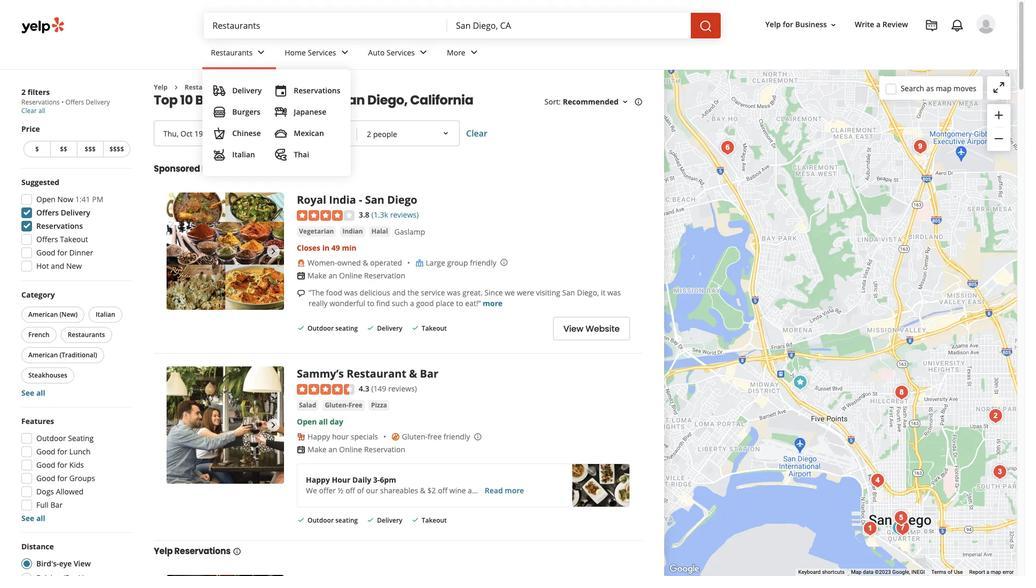 Task type: describe. For each thing, give the bounding box(es) containing it.
map
[[851, 570, 862, 576]]

1 was from the left
[[344, 288, 358, 298]]

auto services
[[368, 47, 415, 57]]

next image for royal
[[267, 245, 280, 258]]

for for groups
[[57, 474, 67, 484]]

0 vertical spatial san
[[340, 92, 365, 109]]

google,
[[892, 570, 910, 576]]

bird's-
[[36, 559, 59, 569]]

a for report
[[986, 570, 989, 576]]

projects image
[[925, 19, 938, 32]]

0 horizontal spatial more
[[483, 298, 503, 309]]

happy hour specials
[[308, 432, 378, 442]]

open for open all day
[[297, 417, 317, 427]]

Time field
[[257, 123, 356, 146]]

inegi
[[911, 570, 925, 576]]

sammy's restaurant & bar link
[[297, 367, 438, 381]]

american for american (traditional)
[[28, 351, 58, 360]]

ristorante illando image
[[867, 470, 889, 491]]

(1.3k reviews) link
[[371, 209, 419, 221]]

galpao gaucho - san diego image
[[860, 518, 881, 539]]

read more
[[485, 486, 524, 496]]

(149
[[371, 384, 386, 394]]

we
[[505, 288, 515, 298]]

24 delivery v2 image
[[213, 84, 226, 97]]

$2
[[427, 486, 436, 496]]

2 vertical spatial takeout
[[422, 517, 447, 526]]

american for american (new)
[[28, 310, 58, 319]]

the
[[407, 288, 419, 298]]

website
[[586, 323, 620, 335]]

1 vertical spatial clear
[[466, 128, 487, 140]]

& for owned
[[363, 258, 368, 268]]

home
[[285, 47, 306, 57]]

harmony cuisine 2b1 image
[[910, 136, 931, 157]]

place
[[436, 298, 454, 309]]

none field find
[[212, 20, 439, 31]]

an for sammy's
[[328, 445, 337, 455]]

4.3 (149 reviews)
[[359, 384, 417, 394]]

24 mexican v2 image
[[275, 127, 287, 140]]

salad link
[[297, 401, 318, 411]]

0 vertical spatial royal india - san diego image
[[167, 193, 284, 310]]

previous image
[[171, 419, 184, 432]]

24 reservations v2 image
[[275, 84, 287, 97]]

view website link
[[553, 317, 630, 341]]

"the food was delicious and the service was great. since we were visiting san diego, it was really wonderful to find such a good place to eat!"
[[309, 288, 621, 309]]

dogs allowed
[[36, 487, 83, 497]]

restaurants inside the restaurants button
[[68, 330, 105, 340]]

reservations up offers takeout
[[36, 221, 83, 231]]

more
[[447, 47, 465, 57]]

open for open now 1:41 pm
[[36, 194, 55, 204]]

49
[[331, 243, 340, 253]]

royal india - san diego
[[297, 193, 417, 207]]

1 vertical spatial more
[[505, 486, 524, 496]]

gluten-free button
[[323, 401, 365, 411]]

all left day
[[319, 417, 328, 427]]

zoom out image
[[992, 133, 1005, 145]]

24 thai v2 image
[[275, 148, 287, 161]]

reservation for -
[[364, 271, 405, 281]]

report a map error link
[[969, 570, 1014, 576]]

$$ button
[[50, 141, 77, 157]]

now
[[57, 194, 73, 204]]

•
[[61, 98, 64, 107]]

1 outdoor seating from the top
[[308, 324, 358, 333]]

good for groups
[[36, 474, 95, 484]]

indian
[[342, 227, 363, 236]]

price
[[21, 124, 40, 134]]

$$$
[[85, 145, 96, 154]]

2 horizontal spatial and
[[468, 486, 481, 496]]

Find text field
[[212, 20, 439, 31]]

map for moves
[[936, 83, 952, 93]]

best
[[195, 92, 223, 109]]

gluten-free link
[[323, 401, 365, 411]]

terms of use
[[931, 570, 963, 576]]

new
[[66, 261, 82, 271]]

group containing suggested
[[18, 177, 132, 275]]

see all for category
[[21, 388, 45, 398]]

2 to from the left
[[456, 298, 463, 309]]

reservations left 16 info v2 icon
[[174, 546, 231, 558]]

roma mia image
[[891, 507, 912, 529]]

beer
[[483, 486, 499, 496]]

it
[[601, 288, 605, 298]]

women-
[[308, 258, 337, 268]]

search
[[901, 83, 924, 93]]

closes
[[297, 243, 320, 253]]

sammy's restaurant & bar image
[[167, 367, 284, 484]]

steakhouses button
[[21, 368, 74, 384]]

menu inside business categories element
[[202, 69, 351, 176]]

thai
[[294, 149, 309, 160]]

clear all link
[[21, 106, 45, 115]]

24 chevron down v2 image for home services
[[338, 46, 351, 59]]

restaurants link inside business categories element
[[202, 38, 276, 69]]

delivery inside 2 filters reservations • offers delivery clear all
[[86, 98, 110, 107]]

one door north image
[[985, 405, 1007, 427]]

yelp for yelp for business
[[765, 19, 781, 30]]

category
[[21, 290, 55, 300]]

clear button
[[466, 128, 487, 140]]

1 vertical spatial san
[[365, 193, 384, 207]]

friendly for royal india - san diego
[[470, 258, 496, 268]]

delivery down the shareables
[[377, 517, 402, 526]]

3.8 star rating image
[[297, 210, 354, 221]]

(1.3k reviews)
[[371, 210, 419, 220]]

map for error
[[991, 570, 1001, 576]]

slideshow element for royal
[[167, 193, 284, 310]]

for for lunch
[[57, 447, 67, 457]]

0 vertical spatial takeout
[[60, 234, 88, 245]]

and inside "the food was delicious and the service was great. since we were visiting san diego, it was really wonderful to find such a good place to eat!"
[[392, 288, 406, 298]]

clear inside 2 filters reservations • offers delivery clear all
[[21, 106, 37, 115]]

an for royal
[[328, 271, 337, 281]]

groups
[[69, 474, 95, 484]]

group containing category
[[19, 290, 132, 399]]

auto
[[368, 47, 385, 57]]

business categories element
[[202, 38, 996, 176]]

hot and new
[[36, 261, 82, 271]]

report
[[969, 570, 985, 576]]

piacere mio - south park image
[[989, 462, 1011, 483]]

online for restaurant
[[339, 445, 362, 455]]

india
[[329, 193, 356, 207]]

& for restaurant
[[409, 367, 417, 381]]

all down full
[[36, 514, 45, 524]]

women-owned & operated
[[308, 258, 402, 268]]

0 vertical spatial outdoor
[[308, 324, 334, 333]]

view website
[[563, 323, 620, 335]]

1 vertical spatial royal india - san diego image
[[889, 518, 910, 539]]

make an online reservation for restaurant
[[308, 445, 405, 455]]

halal button
[[369, 226, 390, 237]]

diego, inside "the food was delicious and the service was great. since we were visiting san diego, it was really wonderful to find such a good place to eat!"
[[577, 288, 599, 298]]

user actions element
[[757, 13, 1011, 79]]

offers takeout
[[36, 234, 88, 245]]

eat!"
[[465, 298, 481, 309]]

japanese
[[294, 107, 326, 117]]

more link
[[483, 298, 503, 309]]

gluten- for free
[[325, 401, 348, 410]]

see for features
[[21, 514, 34, 524]]

reservations inside 2 filters reservations • offers delivery clear all
[[21, 98, 60, 107]]

bhojan griha image
[[790, 372, 811, 393]]

offers inside 2 filters reservations • offers delivery clear all
[[65, 98, 84, 107]]

2 vertical spatial &
[[420, 486, 425, 496]]

keyboard shortcuts button
[[798, 569, 845, 577]]

halal link
[[369, 226, 390, 237]]

make for sammy's
[[308, 445, 327, 455]]

yelp for business button
[[761, 15, 842, 34]]

restaurant
[[347, 367, 406, 381]]

1 horizontal spatial bar
[[420, 367, 438, 381]]

happy for happy hour daily 3-6pm
[[306, 475, 330, 486]]

1 vertical spatial of
[[948, 570, 953, 576]]

16 large group friendly v2 image
[[415, 259, 424, 267]]

data
[[863, 570, 873, 576]]

large
[[426, 258, 445, 268]]

salad button
[[297, 401, 318, 411]]

california
[[410, 92, 473, 109]]

italian inside button
[[96, 310, 115, 319]]

Cover field
[[358, 123, 458, 146]]

in
[[322, 243, 329, 253]]

offer
[[319, 486, 336, 496]]

pizza
[[371, 401, 387, 410]]

suggested
[[21, 177, 59, 187]]

1 to from the left
[[367, 298, 374, 309]]

halal
[[371, 227, 388, 236]]

we offer ½ off of our shareables & $2 off wine and beer glasses
[[306, 486, 526, 496]]

bar inside group
[[50, 500, 63, 510]]

Near text field
[[456, 20, 682, 31]]

restaurants button
[[61, 327, 112, 343]]

services for auto services
[[387, 47, 415, 57]]

1 vertical spatial restaurants link
[[185, 83, 224, 92]]

1 vertical spatial reviews)
[[388, 384, 417, 394]]

free
[[428, 432, 442, 442]]

diego
[[387, 193, 417, 207]]

$$$$ button
[[103, 141, 130, 157]]

none field near
[[456, 20, 682, 31]]

salad
[[299, 401, 316, 410]]

steakhouses
[[28, 371, 67, 380]]

reservations inside business categories element
[[294, 85, 340, 96]]

good for good for groups
[[36, 474, 55, 484]]



Task type: locate. For each thing, give the bounding box(es) containing it.
2 vertical spatial outdoor
[[308, 517, 334, 526]]

$$
[[60, 145, 67, 154]]

2 16 checkmark v2 image from the left
[[366, 324, 375, 333]]

1 horizontal spatial map
[[991, 570, 1001, 576]]

1 vertical spatial map
[[991, 570, 1001, 576]]

2 vertical spatial san
[[562, 288, 575, 298]]

chef jun image
[[717, 137, 739, 158]]

16 checkmark v2 image for outdoor seating
[[297, 324, 305, 333]]

4.3 star rating image
[[297, 385, 354, 395]]

french
[[28, 330, 49, 340]]

1 vertical spatial outdoor
[[36, 433, 66, 444]]

american (new) button
[[21, 307, 84, 323]]

american (new)
[[28, 310, 78, 319]]

services for home services
[[308, 47, 336, 57]]

seating
[[335, 324, 358, 333], [335, 517, 358, 526]]

1 vertical spatial &
[[409, 367, 417, 381]]

$ button
[[23, 141, 50, 157]]

offers for takeout
[[36, 234, 58, 245]]

0 horizontal spatial none field
[[212, 20, 439, 31]]

operated
[[370, 258, 402, 268]]

takeout up dinner
[[60, 234, 88, 245]]

top 10 best restaurants near san diego, california
[[154, 92, 473, 109]]

hour
[[332, 432, 349, 442]]

more
[[483, 298, 503, 309], [505, 486, 524, 496]]

clear up 'price'
[[21, 106, 37, 115]]

0 vertical spatial reviews)
[[390, 210, 419, 220]]

see all
[[21, 388, 45, 398], [21, 514, 45, 524]]

online down the happy hour specials
[[339, 445, 362, 455]]

shareables
[[380, 486, 418, 496]]

0 horizontal spatial services
[[308, 47, 336, 57]]

good down good for lunch
[[36, 460, 55, 470]]

0 horizontal spatial was
[[344, 288, 358, 298]]

1 horizontal spatial 16 checkmark v2 image
[[366, 324, 375, 333]]

near
[[307, 92, 338, 109]]

2 24 chevron down v2 image from the left
[[338, 46, 351, 59]]

1 online from the top
[[339, 271, 362, 281]]

group
[[987, 104, 1011, 151], [18, 177, 132, 275], [19, 290, 132, 399], [18, 416, 132, 524]]

good
[[416, 298, 434, 309]]

open now 1:41 pm
[[36, 194, 103, 204]]

0 vertical spatial happy
[[308, 432, 330, 442]]

reviews) down diego
[[390, 210, 419, 220]]

a for write
[[876, 19, 881, 30]]

1 off from the left
[[345, 486, 355, 496]]

1 vertical spatial view
[[74, 559, 91, 569]]

such
[[392, 298, 408, 309]]

tyler b. image
[[976, 14, 996, 34]]

previous image
[[171, 245, 184, 258]]

menu
[[202, 69, 351, 176]]

0 vertical spatial more
[[483, 298, 503, 309]]

burgers link
[[209, 101, 266, 123]]

1 seating from the top
[[335, 324, 358, 333]]

1 horizontal spatial clear
[[466, 128, 487, 140]]

slideshow element
[[167, 193, 284, 310], [167, 367, 284, 484]]

american inside american (traditional) button
[[28, 351, 58, 360]]

2 american from the top
[[28, 351, 58, 360]]

0 horizontal spatial 24 chevron down v2 image
[[417, 46, 430, 59]]

24 chevron down v2 image
[[417, 46, 430, 59], [468, 46, 480, 59]]

seating down ½
[[335, 517, 358, 526]]

None field
[[212, 20, 439, 31], [456, 20, 682, 31]]

to down the "delicious"
[[367, 298, 374, 309]]

outdoor seating
[[36, 433, 94, 444]]

gluten- inside button
[[325, 401, 348, 410]]

1 horizontal spatial of
[[948, 570, 953, 576]]

a right report
[[986, 570, 989, 576]]

3 good from the top
[[36, 460, 55, 470]]

gluten- right 16 gluten free v2 icon at the bottom left of the page
[[402, 432, 428, 442]]

2 see all from the top
[[21, 514, 45, 524]]

16 checkmark v2 image down "16 speech v2" icon
[[297, 324, 305, 333]]

zoom in image
[[992, 109, 1005, 122]]

havana 1920 image
[[892, 518, 914, 539]]

shortcuts
[[822, 570, 845, 576]]

1 vertical spatial offers
[[36, 208, 59, 218]]

©2023
[[875, 570, 891, 576]]

large group friendly
[[426, 258, 496, 268]]

outdoor up good for lunch
[[36, 433, 66, 444]]

find
[[376, 298, 390, 309]]

and left beer on the bottom of page
[[468, 486, 481, 496]]

search as map moves
[[901, 83, 976, 93]]

diego, up cover field on the top left
[[367, 92, 408, 109]]

italian link
[[209, 144, 266, 165]]

slideshow element for sammy's
[[167, 367, 284, 484]]

pizza link
[[369, 401, 389, 411]]

2 next image from the top
[[267, 419, 280, 432]]

0 vertical spatial &
[[363, 258, 368, 268]]

delivery down find
[[377, 324, 402, 333]]

yelp inside button
[[765, 19, 781, 30]]

search image
[[699, 20, 712, 32]]

1 vertical spatial takeout
[[422, 324, 447, 333]]

16 reservation v2 image
[[297, 446, 305, 454]]

reservation down operated
[[364, 271, 405, 281]]

1 horizontal spatial a
[[876, 19, 881, 30]]

bar right restaurant
[[420, 367, 438, 381]]

gluten- up day
[[325, 401, 348, 410]]

a right write
[[876, 19, 881, 30]]

1 vertical spatial yelp
[[154, 83, 168, 92]]

delivery down open now 1:41 pm
[[61, 208, 90, 218]]

1:41
[[75, 194, 90, 204]]

Select a date text field
[[155, 122, 256, 145]]

16 happy hour specials v2 image
[[297, 433, 305, 442]]

read
[[485, 486, 503, 496]]

1 horizontal spatial off
[[438, 486, 447, 496]]

0 vertical spatial seating
[[335, 324, 358, 333]]

outdoor down the offer
[[308, 517, 334, 526]]

24 italian v2 image
[[213, 148, 226, 161]]

1 make from the top
[[308, 271, 327, 281]]

0 vertical spatial italian
[[232, 149, 255, 160]]

sponsored results
[[154, 163, 233, 175]]

american (traditional)
[[28, 351, 97, 360]]

0 vertical spatial view
[[563, 323, 583, 335]]

more right read
[[505, 486, 524, 496]]

1 horizontal spatial italian
[[232, 149, 255, 160]]

0 vertical spatial yelp
[[765, 19, 781, 30]]

0 horizontal spatial gluten-
[[325, 401, 348, 410]]

1 vertical spatial an
[[328, 445, 337, 455]]

1 vertical spatial gluten-
[[402, 432, 428, 442]]

1 slideshow element from the top
[[167, 193, 284, 310]]

menu containing delivery
[[202, 69, 351, 176]]

services
[[308, 47, 336, 57], [387, 47, 415, 57]]

for down good for lunch
[[57, 460, 67, 470]]

yelp for yelp reservations
[[154, 546, 173, 558]]

24 chevron down v2 image for more
[[468, 46, 480, 59]]

16 chevron down v2 image right business
[[829, 21, 838, 29]]

see up distance at the bottom of the page
[[21, 514, 34, 524]]

owned
[[337, 258, 361, 268]]

notifications image
[[951, 19, 964, 32]]

0 vertical spatial restaurants link
[[202, 38, 276, 69]]

see all button down full
[[21, 514, 45, 524]]

1 vertical spatial and
[[392, 288, 406, 298]]

all down steakhouses button on the left bottom
[[36, 388, 45, 398]]

24 chevron down v2 image left home
[[255, 46, 268, 59]]

good up dogs
[[36, 474, 55, 484]]

2 was from the left
[[447, 288, 461, 298]]

0 horizontal spatial 16 chevron down v2 image
[[621, 98, 629, 106]]

16 checkmark v2 image
[[411, 324, 419, 333], [297, 516, 305, 525], [366, 516, 375, 525], [411, 516, 419, 525]]

more down since
[[483, 298, 503, 309]]

italian inside business categories element
[[232, 149, 255, 160]]

0 vertical spatial slideshow element
[[167, 193, 284, 310]]

24 chevron down v2 image right more
[[468, 46, 480, 59]]

$
[[35, 145, 39, 154]]

16 chevron down v2 image inside the yelp for business button
[[829, 21, 838, 29]]

happy up we
[[306, 475, 330, 486]]

0 vertical spatial online
[[339, 271, 362, 281]]

gluten-free
[[325, 401, 362, 410]]

1 vertical spatial see all
[[21, 514, 45, 524]]

1 see all button from the top
[[21, 388, 45, 398]]

2 seating from the top
[[335, 517, 358, 526]]

good
[[36, 248, 55, 258], [36, 447, 55, 457], [36, 460, 55, 470], [36, 474, 55, 484]]

0 horizontal spatial royal india - san diego image
[[167, 193, 284, 310]]

next image
[[267, 245, 280, 258], [267, 419, 280, 432]]

open up 16 happy hour specials v2 icon
[[297, 417, 317, 427]]

of left use
[[948, 570, 953, 576]]

american
[[28, 310, 58, 319], [28, 351, 58, 360]]

16 women owned v2 image
[[297, 259, 305, 267]]

1 vertical spatial a
[[410, 298, 414, 309]]

16 chevron down v2 image inside recommended popup button
[[621, 98, 629, 106]]

see all for features
[[21, 514, 45, 524]]

map region
[[636, 50, 1025, 577]]

all inside 2 filters reservations • offers delivery clear all
[[38, 106, 45, 115]]

delivery up burgers
[[232, 85, 262, 96]]

good for good for lunch
[[36, 447, 55, 457]]

see all down full
[[21, 514, 45, 524]]

0 vertical spatial and
[[51, 261, 64, 271]]

2 horizontal spatial a
[[986, 570, 989, 576]]

view right eye
[[74, 559, 91, 569]]

an down hour
[[328, 445, 337, 455]]

& right owned
[[363, 258, 368, 268]]

offers right •
[[65, 98, 84, 107]]

italian down chinese
[[232, 149, 255, 160]]

2 reservation from the top
[[364, 445, 405, 455]]

1 good from the top
[[36, 248, 55, 258]]

16 chevron down v2 image left 16 info v2 image
[[621, 98, 629, 106]]

outdoor down really
[[308, 324, 334, 333]]

1 see all from the top
[[21, 388, 45, 398]]

2 none field from the left
[[456, 20, 682, 31]]

-
[[359, 193, 362, 207]]

google image
[[667, 563, 702, 577]]

0 vertical spatial of
[[357, 486, 364, 496]]

1 vertical spatial seating
[[335, 517, 358, 526]]

service
[[421, 288, 445, 298]]

2 make an online reservation from the top
[[308, 445, 405, 455]]

offers down now
[[36, 208, 59, 218]]

16 checkmark v2 image for delivery
[[366, 324, 375, 333]]

24 chevron down v2 image inside more link
[[468, 46, 480, 59]]

sammy's
[[297, 367, 344, 381]]

16 chevron right v2 image
[[172, 83, 180, 92]]

delivery inside 'link'
[[232, 85, 262, 96]]

0 vertical spatial diego,
[[367, 92, 408, 109]]

0 vertical spatial see all
[[21, 388, 45, 398]]

royal india - san diego link
[[297, 193, 417, 207]]

0 horizontal spatial to
[[367, 298, 374, 309]]

0 horizontal spatial a
[[410, 298, 414, 309]]

0 horizontal spatial of
[[357, 486, 364, 496]]

16 info v2 image
[[634, 98, 643, 106]]

1 horizontal spatial royal india - san diego image
[[889, 518, 910, 539]]

san
[[340, 92, 365, 109], [365, 193, 384, 207], [562, 288, 575, 298]]

2 make from the top
[[308, 445, 327, 455]]

1 make an online reservation from the top
[[308, 271, 405, 281]]

$$$$
[[109, 145, 124, 154]]

good for lunch
[[36, 447, 91, 457]]

2 off from the left
[[438, 486, 447, 496]]

really
[[309, 298, 328, 309]]

was up the place on the left bottom
[[447, 288, 461, 298]]

good for good for kids
[[36, 460, 55, 470]]

for inside button
[[783, 19, 793, 30]]

outdoor seating down really
[[308, 324, 358, 333]]

24 sushi v2 image
[[275, 106, 287, 119]]

reviews) inside (1.3k reviews) link
[[390, 210, 419, 220]]

next image for sammy's
[[267, 419, 280, 432]]

info icon image
[[500, 258, 508, 267], [500, 258, 508, 267], [473, 433, 482, 441], [473, 433, 482, 441]]

0 vertical spatial reservation
[[364, 271, 405, 281]]

see all button for features
[[21, 514, 45, 524]]

make an online reservation down specials
[[308, 445, 405, 455]]

1 horizontal spatial more
[[505, 486, 524, 496]]

report a map error
[[969, 570, 1014, 576]]

a inside "the food was delicious and the service was great. since we were visiting san diego, it was really wonderful to find such a good place to eat!"
[[410, 298, 414, 309]]

see for category
[[21, 388, 34, 398]]

2 horizontal spatial &
[[420, 486, 425, 496]]

seating
[[68, 433, 94, 444]]

16 chevron down v2 image for yelp for business
[[829, 21, 838, 29]]

takeout down good
[[422, 324, 447, 333]]

open all day
[[297, 417, 343, 427]]

online down owned
[[339, 271, 362, 281]]

1 reservation from the top
[[364, 271, 405, 281]]

was right it
[[607, 288, 621, 298]]

3 was from the left
[[607, 288, 621, 298]]

yelp reservations
[[154, 546, 231, 558]]

1 horizontal spatial view
[[563, 323, 583, 335]]

results
[[202, 163, 233, 175]]

24 chevron down v2 image for restaurants
[[255, 46, 268, 59]]

0 vertical spatial clear
[[21, 106, 37, 115]]

gluten-free friendly
[[402, 432, 470, 442]]

0 vertical spatial an
[[328, 271, 337, 281]]

san right -
[[365, 193, 384, 207]]

16 checkmark v2 image down the "delicious"
[[366, 324, 375, 333]]

american down french button
[[28, 351, 58, 360]]

for down good for kids
[[57, 474, 67, 484]]

16 chevron down v2 image
[[829, 21, 838, 29], [621, 98, 629, 106]]

4 good from the top
[[36, 474, 55, 484]]

1 see from the top
[[21, 388, 34, 398]]

for left business
[[783, 19, 793, 30]]

1 american from the top
[[28, 310, 58, 319]]

1 16 checkmark v2 image from the left
[[297, 324, 305, 333]]

see
[[21, 388, 34, 398], [21, 514, 34, 524]]

map data ©2023 google, inegi
[[851, 570, 925, 576]]

0 vertical spatial outdoor seating
[[308, 324, 358, 333]]

0 vertical spatial see
[[21, 388, 34, 398]]

make for royal
[[308, 271, 327, 281]]

1 vertical spatial see all button
[[21, 514, 45, 524]]

2 vertical spatial and
[[468, 486, 481, 496]]

1 24 chevron down v2 image from the left
[[417, 46, 430, 59]]

offers for delivery
[[36, 208, 59, 218]]

& up 4.3 (149 reviews)
[[409, 367, 417, 381]]

yelp for the yelp link
[[154, 83, 168, 92]]

mexican link
[[270, 123, 345, 144]]

gaslamp
[[394, 227, 425, 237]]

was up the wonderful
[[344, 288, 358, 298]]

reservations down the filters
[[21, 98, 60, 107]]

16 gluten free v2 image
[[391, 433, 400, 442]]

2 services from the left
[[387, 47, 415, 57]]

24 chevron down v2 image inside auto services link
[[417, 46, 430, 59]]

pm
[[92, 194, 103, 204]]

24 burgers v2 image
[[213, 106, 226, 119]]

1 vertical spatial outdoor seating
[[308, 517, 358, 526]]

0 vertical spatial see all button
[[21, 388, 45, 398]]

royal india - san diego image
[[167, 193, 284, 310], [889, 518, 910, 539]]

american down category
[[28, 310, 58, 319]]

outdoor seating down the offer
[[308, 517, 358, 526]]

as
[[926, 83, 934, 93]]

2 see from the top
[[21, 514, 34, 524]]

10
[[180, 92, 193, 109]]

see all down steakhouses button on the left bottom
[[21, 388, 45, 398]]

friendly right group
[[470, 258, 496, 268]]

1 services from the left
[[308, 47, 336, 57]]

make an online reservation for india
[[308, 271, 405, 281]]

1 horizontal spatial 24 chevron down v2 image
[[468, 46, 480, 59]]

2 slideshow element from the top
[[167, 367, 284, 484]]

reservation for &
[[364, 445, 405, 455]]

0 horizontal spatial clear
[[21, 106, 37, 115]]

16 info v2 image
[[233, 548, 241, 556]]

2 good from the top
[[36, 447, 55, 457]]

for for dinner
[[57, 248, 67, 258]]

happy for happy hour specials
[[308, 432, 330, 442]]

and up such
[[392, 288, 406, 298]]

2 horizontal spatial was
[[607, 288, 621, 298]]

make down women-
[[308, 271, 327, 281]]

0 vertical spatial bar
[[420, 367, 438, 381]]

kids
[[69, 460, 84, 470]]

parma cucina italiana image
[[891, 382, 913, 403]]

see all button for category
[[21, 388, 45, 398]]

expand map image
[[992, 81, 1005, 94]]

2 vertical spatial offers
[[36, 234, 58, 245]]

clear down the california
[[466, 128, 487, 140]]

good up good for kids
[[36, 447, 55, 457]]

1 vertical spatial friendly
[[444, 432, 470, 442]]

group containing features
[[18, 416, 132, 524]]

1 horizontal spatial 24 chevron down v2 image
[[338, 46, 351, 59]]

happy down open all day
[[308, 432, 330, 442]]

1 horizontal spatial gluten-
[[402, 432, 428, 442]]

16 chevron down v2 image for recommended
[[621, 98, 629, 106]]

yelp link
[[154, 83, 168, 92]]

delicious
[[360, 288, 390, 298]]

& left $2
[[420, 486, 425, 496]]

1 vertical spatial open
[[297, 417, 317, 427]]

of down daily
[[357, 486, 364, 496]]

4.3
[[359, 384, 369, 394]]

for for kids
[[57, 460, 67, 470]]

gluten- for free
[[402, 432, 428, 442]]

1 vertical spatial see
[[21, 514, 34, 524]]

2 24 chevron down v2 image from the left
[[468, 46, 480, 59]]

reservations
[[294, 85, 340, 96], [21, 98, 60, 107], [36, 221, 83, 231], [174, 546, 231, 558]]

more link
[[438, 38, 489, 69]]

offers delivery
[[36, 208, 90, 218]]

full
[[36, 500, 49, 510]]

None search field
[[204, 13, 723, 38]]

1 none field from the left
[[212, 20, 439, 31]]

1 vertical spatial make an online reservation
[[308, 445, 405, 455]]

for
[[783, 19, 793, 30], [57, 248, 67, 258], [57, 447, 67, 457], [57, 460, 67, 470], [57, 474, 67, 484]]

italian button
[[89, 307, 122, 323]]

16 speech v2 image
[[297, 289, 305, 298]]

friendly right the free
[[444, 432, 470, 442]]

2 see all button from the top
[[21, 514, 45, 524]]

delivery right •
[[86, 98, 110, 107]]

2 an from the top
[[328, 445, 337, 455]]

2 vertical spatial a
[[986, 570, 989, 576]]

services right auto
[[387, 47, 415, 57]]

wonderful
[[329, 298, 365, 309]]

good up hot
[[36, 248, 55, 258]]

map right the as
[[936, 83, 952, 93]]

see all button down steakhouses button on the left bottom
[[21, 388, 45, 398]]

3.8 link
[[359, 209, 369, 221]]

16 reservation v2 image
[[297, 272, 305, 280]]

1 vertical spatial happy
[[306, 475, 330, 486]]

reviews) right '(149'
[[388, 384, 417, 394]]

since
[[485, 288, 503, 298]]

0 vertical spatial offers
[[65, 98, 84, 107]]

24 chevron down v2 image for auto services
[[417, 46, 430, 59]]

write a review link
[[850, 15, 912, 34]]

1 horizontal spatial was
[[447, 288, 461, 298]]

food
[[326, 288, 342, 298]]

make an online reservation down women-owned & operated
[[308, 271, 405, 281]]

allowed
[[56, 487, 83, 497]]

1 vertical spatial online
[[339, 445, 362, 455]]

option group
[[18, 542, 132, 577]]

1 next image from the top
[[267, 245, 280, 258]]

chinese
[[232, 128, 261, 138]]

option group containing distance
[[18, 542, 132, 577]]

yelp for business
[[765, 19, 827, 30]]

san inside "the food was delicious and the service was great. since we were visiting san diego, it was really wonderful to find such a good place to eat!"
[[562, 288, 575, 298]]

see all button
[[21, 388, 45, 398], [21, 514, 45, 524]]

1 an from the top
[[328, 271, 337, 281]]

a down the
[[410, 298, 414, 309]]

1 horizontal spatial diego,
[[577, 288, 599, 298]]

0 vertical spatial make an online reservation
[[308, 271, 405, 281]]

san right visiting
[[562, 288, 575, 298]]

for down offers takeout
[[57, 248, 67, 258]]

24 chevron down v2 image inside home services link
[[338, 46, 351, 59]]

restaurants inside business categories element
[[211, 47, 253, 57]]

for for business
[[783, 19, 793, 30]]

italian up the restaurants button
[[96, 310, 115, 319]]

friendly
[[470, 258, 496, 268], [444, 432, 470, 442]]

1 vertical spatial make
[[308, 445, 327, 455]]

16 checkmark v2 image
[[297, 324, 305, 333], [366, 324, 375, 333]]

price group
[[21, 124, 132, 160]]

friendly for sammy's restaurant & bar
[[444, 432, 470, 442]]

wine
[[449, 486, 466, 496]]

0 vertical spatial open
[[36, 194, 55, 204]]

make right 16 reservation v2 image
[[308, 445, 327, 455]]

0 vertical spatial next image
[[267, 245, 280, 258]]

0 vertical spatial a
[[876, 19, 881, 30]]

2 outdoor seating from the top
[[308, 517, 358, 526]]

all down the filters
[[38, 106, 45, 115]]

open down suggested
[[36, 194, 55, 204]]

0 horizontal spatial bar
[[50, 500, 63, 510]]

2 online from the top
[[339, 445, 362, 455]]

hour
[[332, 475, 350, 486]]

online for india
[[339, 271, 362, 281]]

1 horizontal spatial to
[[456, 298, 463, 309]]

1 horizontal spatial &
[[409, 367, 417, 381]]

0 horizontal spatial diego,
[[367, 92, 408, 109]]

3-
[[373, 475, 380, 486]]

diego, left it
[[577, 288, 599, 298]]

offers up 'good for dinner'
[[36, 234, 58, 245]]

great.
[[462, 288, 483, 298]]

1 vertical spatial american
[[28, 351, 58, 360]]

visiting
[[536, 288, 560, 298]]

map left error
[[991, 570, 1001, 576]]

dogs
[[36, 487, 54, 497]]

24 chevron down v2 image left auto
[[338, 46, 351, 59]]

0 horizontal spatial map
[[936, 83, 952, 93]]

and right hot
[[51, 261, 64, 271]]

restaurants link up 'delivery' 'link'
[[202, 38, 276, 69]]

24 chevron down v2 image right "auto services"
[[417, 46, 430, 59]]

keyboard
[[798, 570, 821, 576]]

reservation
[[364, 271, 405, 281], [364, 445, 405, 455]]

1 horizontal spatial services
[[387, 47, 415, 57]]

1 vertical spatial slideshow element
[[167, 367, 284, 484]]

an down women-
[[328, 271, 337, 281]]

24 chinese v2 image
[[213, 127, 226, 140]]

24 chevron down v2 image
[[255, 46, 268, 59], [338, 46, 351, 59]]

reservations up japanese on the top of page
[[294, 85, 340, 96]]

bar down dogs allowed
[[50, 500, 63, 510]]

for up good for kids
[[57, 447, 67, 457]]

french button
[[21, 327, 56, 343]]

good for good for dinner
[[36, 248, 55, 258]]

seating down the wonderful
[[335, 324, 358, 333]]

1 24 chevron down v2 image from the left
[[255, 46, 268, 59]]

to left the eat!"
[[456, 298, 463, 309]]

home services
[[285, 47, 336, 57]]

1 horizontal spatial open
[[297, 417, 317, 427]]

american inside 'american (new)' button
[[28, 310, 58, 319]]



Task type: vqa. For each thing, say whether or not it's contained in the screenshot.
rating element corresponding to GRANVILLE
no



